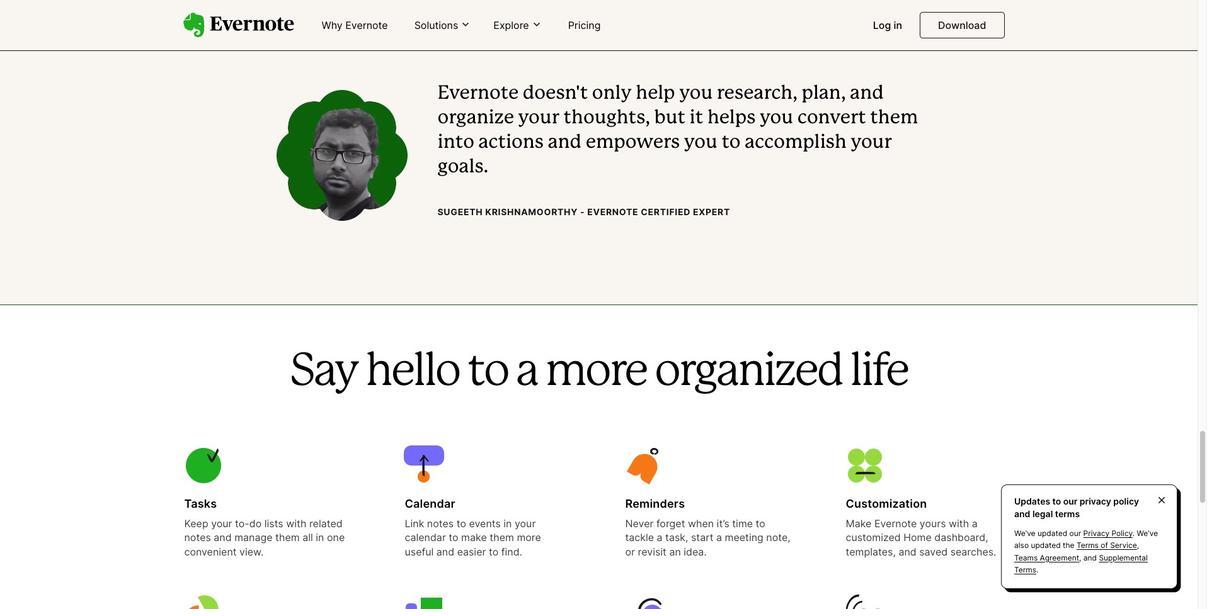 Task type: locate. For each thing, give the bounding box(es) containing it.
1 horizontal spatial with
[[949, 518, 969, 530]]

or
[[625, 546, 635, 559]]

0 horizontal spatial ,
[[1079, 554, 1081, 563]]

it
[[690, 109, 703, 127]]

1 vertical spatial .
[[1036, 566, 1039, 575]]

and down calendar
[[437, 546, 454, 559]]

you up it
[[679, 85, 713, 103]]

into
[[438, 134, 474, 152]]

why
[[322, 19, 343, 32]]

we've
[[1014, 529, 1036, 539], [1137, 529, 1158, 539]]

we've inside . we've also updated the
[[1137, 529, 1158, 539]]

-
[[580, 207, 585, 217]]

1 horizontal spatial ,
[[1137, 542, 1139, 551]]

we've right policy
[[1137, 529, 1158, 539]]

you up accomplish
[[760, 109, 793, 127]]

0 horizontal spatial with
[[286, 518, 306, 530]]

home
[[904, 532, 932, 544]]

0 horizontal spatial .
[[1036, 566, 1039, 575]]

1 vertical spatial more
[[517, 532, 541, 544]]

policy
[[1112, 529, 1133, 539]]

0 vertical spatial ,
[[1137, 542, 1139, 551]]

0 horizontal spatial them
[[275, 532, 300, 544]]

in
[[894, 19, 902, 32], [504, 518, 512, 530], [316, 532, 324, 544]]

2 we've from the left
[[1137, 529, 1158, 539]]

terms
[[1077, 542, 1099, 551], [1014, 566, 1036, 575]]

and up 'convert'
[[850, 85, 884, 103]]

templates,
[[846, 546, 896, 559]]

of
[[1101, 542, 1108, 551]]

sugeeth krishnamoorthy - evernote certified expert
[[438, 207, 730, 217]]

notes inside link notes to events in your calendar to make them more useful and easier to find.
[[427, 518, 454, 530]]

evernote up organize in the left of the page
[[438, 85, 519, 103]]

legal
[[1033, 509, 1053, 520]]

easier
[[457, 546, 486, 559]]

in inside link notes to events in your calendar to make them more useful and easier to find.
[[504, 518, 512, 530]]

actions
[[479, 134, 544, 152]]

1 horizontal spatial them
[[490, 532, 514, 544]]

them inside keep your to-do lists with related notes and manage them all in one convenient view.
[[275, 532, 300, 544]]

0 vertical spatial terms
[[1077, 542, 1099, 551]]

all
[[303, 532, 313, 544]]

reminders
[[625, 497, 685, 511]]

1 horizontal spatial notes
[[427, 518, 454, 530]]

your down doesn't
[[518, 109, 559, 127]]

evernote logo image
[[183, 13, 294, 38]]

1 vertical spatial ,
[[1079, 554, 1081, 563]]

2 vertical spatial in
[[316, 532, 324, 544]]

terms down privacy
[[1077, 542, 1099, 551]]

0 horizontal spatial we've
[[1014, 529, 1036, 539]]

them down lists
[[275, 532, 300, 544]]

to inside "updates to our privacy policy and legal terms"
[[1053, 497, 1061, 507]]

2 horizontal spatial them
[[870, 109, 918, 127]]

with inside keep your to-do lists with related notes and manage them all in one convenient view.
[[286, 518, 306, 530]]

notes up calendar
[[427, 518, 454, 530]]

2 horizontal spatial in
[[894, 19, 902, 32]]

say
[[290, 352, 358, 395]]

1 horizontal spatial in
[[504, 518, 512, 530]]

0 vertical spatial more
[[545, 352, 647, 395]]

updated up teams agreement link
[[1031, 542, 1061, 551]]

you
[[679, 85, 713, 103], [760, 109, 793, 127], [684, 134, 718, 152]]

to-dos icon image
[[183, 446, 223, 486]]

privacy policy link
[[1083, 529, 1133, 539]]

. inside . we've also updated the
[[1133, 529, 1135, 539]]

1 vertical spatial terms
[[1014, 566, 1036, 575]]

terms down teams
[[1014, 566, 1036, 575]]

everywhere icon image
[[404, 595, 444, 610]]

do
[[249, 518, 262, 530]]

only
[[592, 85, 632, 103]]

, down . we've also updated the
[[1079, 554, 1081, 563]]

and down updates
[[1014, 509, 1030, 520]]

with up all
[[286, 518, 306, 530]]

one
[[327, 532, 345, 544]]

idea.
[[684, 546, 707, 559]]

manage
[[234, 532, 273, 544]]

0 vertical spatial updated
[[1038, 529, 1067, 539]]

0 horizontal spatial terms
[[1014, 566, 1036, 575]]

terms
[[1055, 509, 1080, 520]]

0 horizontal spatial notes
[[184, 532, 211, 544]]

view.
[[239, 546, 264, 559]]

your up find.
[[515, 518, 536, 530]]

calendar
[[405, 532, 446, 544]]

and down . we've also updated the
[[1084, 554, 1097, 563]]

explore button
[[490, 18, 545, 32]]

a
[[516, 352, 537, 395], [972, 518, 978, 530], [657, 532, 663, 544], [716, 532, 722, 544]]

pricing link
[[561, 14, 608, 38]]

events
[[469, 518, 501, 530]]

and inside keep your to-do lists with related notes and manage them all in one convenient view.
[[214, 532, 232, 544]]

them
[[870, 109, 918, 127], [275, 532, 300, 544], [490, 532, 514, 544]]

. up service
[[1133, 529, 1135, 539]]

1 horizontal spatial .
[[1133, 529, 1135, 539]]

them up find.
[[490, 532, 514, 544]]

updated inside . we've also updated the
[[1031, 542, 1061, 551]]

empowers
[[586, 134, 680, 152]]

reminder image
[[624, 446, 664, 486]]

evernote down customization
[[874, 518, 917, 530]]

our up the
[[1070, 529, 1081, 539]]

time
[[732, 518, 753, 530]]

and up convenient
[[214, 532, 232, 544]]

teams
[[1014, 554, 1038, 563]]

.
[[1133, 529, 1135, 539], [1036, 566, 1039, 575]]

, up the supplemental
[[1137, 542, 1139, 551]]

with up dashboard,
[[949, 518, 969, 530]]

organize
[[438, 109, 514, 127]]

1 horizontal spatial we've
[[1137, 529, 1158, 539]]

our inside "updates to our privacy policy and legal terms"
[[1063, 497, 1078, 507]]

policy
[[1114, 497, 1139, 507]]

in right events
[[504, 518, 512, 530]]

we've up also
[[1014, 529, 1036, 539]]

convenient
[[184, 546, 237, 559]]

. down teams agreement link
[[1036, 566, 1039, 575]]

sugeeth
[[438, 207, 483, 217]]

teams agreement link
[[1014, 554, 1079, 563]]

0 horizontal spatial in
[[316, 532, 324, 544]]

them right 'convert'
[[870, 109, 918, 127]]

make
[[461, 532, 487, 544]]

0 vertical spatial our
[[1063, 497, 1078, 507]]

your left to-
[[211, 518, 232, 530]]

1 with from the left
[[286, 518, 306, 530]]

1 vertical spatial updated
[[1031, 542, 1061, 551]]

convert
[[798, 109, 866, 127]]

our
[[1063, 497, 1078, 507], [1070, 529, 1081, 539]]

projects icon image
[[845, 446, 885, 486]]

in right all
[[316, 532, 324, 544]]

log
[[873, 19, 891, 32]]

evernote
[[345, 19, 388, 32], [438, 85, 519, 103], [587, 207, 639, 217], [874, 518, 917, 530]]

our up terms
[[1063, 497, 1078, 507]]

0 vertical spatial in
[[894, 19, 902, 32]]

and down 'home'
[[899, 546, 917, 559]]

make
[[846, 518, 872, 530]]

related
[[309, 518, 343, 530]]

1 horizontal spatial terms
[[1077, 542, 1099, 551]]

notes
[[427, 518, 454, 530], [184, 532, 211, 544]]

you down it
[[684, 134, 718, 152]]

with
[[286, 518, 306, 530], [949, 518, 969, 530]]

terms inside "terms of service , teams agreement , and"
[[1077, 542, 1099, 551]]

0 vertical spatial notes
[[427, 518, 454, 530]]

in right log
[[894, 19, 902, 32]]

1 vertical spatial our
[[1070, 529, 1081, 539]]

our for privacy
[[1070, 529, 1081, 539]]

tasks
[[184, 497, 217, 511]]

notes down keep
[[184, 532, 211, 544]]

with inside make evernote yours with a customized home dashboard, templates, and saved searches.
[[949, 518, 969, 530]]

1 vertical spatial notes
[[184, 532, 211, 544]]

calendar icon image
[[404, 446, 444, 486]]

to
[[722, 134, 741, 152], [467, 352, 508, 395], [1053, 497, 1061, 507], [457, 518, 466, 530], [756, 518, 765, 530], [449, 532, 458, 544], [489, 546, 499, 559]]

say hello to a more organized life
[[290, 352, 908, 395]]

goals.
[[438, 159, 488, 176]]

helps
[[708, 109, 756, 127]]

download link
[[920, 12, 1005, 38]]

supplemental terms
[[1014, 554, 1148, 575]]

updated up the
[[1038, 529, 1067, 539]]

start
[[691, 532, 714, 544]]

0 vertical spatial .
[[1133, 529, 1135, 539]]

solutions
[[414, 19, 458, 31]]

0 horizontal spatial more
[[517, 532, 541, 544]]

expert
[[693, 207, 730, 217]]

0 vertical spatial you
[[679, 85, 713, 103]]

1 vertical spatial in
[[504, 518, 512, 530]]

your down 'convert'
[[851, 134, 892, 152]]

certified
[[641, 207, 691, 217]]

2 with from the left
[[949, 518, 969, 530]]



Task type: describe. For each thing, give the bounding box(es) containing it.
yours
[[920, 518, 946, 530]]

dashboard,
[[935, 532, 988, 544]]

supplemental terms link
[[1014, 554, 1148, 575]]

task,
[[665, 532, 688, 544]]

evernote doesn't only help you research, plan, and organize your thoughts, but it helps you convert them into actions and empowers you to accomplish your goals.
[[438, 85, 918, 176]]

useful
[[405, 546, 434, 559]]

research,
[[717, 85, 798, 103]]

find.
[[501, 546, 522, 559]]

accomplish
[[745, 134, 847, 152]]

when
[[688, 518, 714, 530]]

more inside link notes to events in your calendar to make them more useful and easier to find.
[[517, 532, 541, 544]]

tackle
[[625, 532, 654, 544]]

1 vertical spatial you
[[760, 109, 793, 127]]

help
[[636, 85, 675, 103]]

and inside "terms of service , teams agreement , and"
[[1084, 554, 1097, 563]]

and inside link notes to events in your calendar to make them more useful and easier to find.
[[437, 546, 454, 559]]

. for . we've also updated the
[[1133, 529, 1135, 539]]

agreement
[[1040, 554, 1079, 563]]

never
[[625, 518, 654, 530]]

log in
[[873, 19, 902, 32]]

offline icon image
[[845, 595, 885, 610]]

sugeeth expert image
[[276, 90, 407, 221]]

link notes to events in your calendar to make them more useful and easier to find.
[[405, 518, 541, 559]]

in inside keep your to-do lists with related notes and manage them all in one convenient view.
[[316, 532, 324, 544]]

krishnamoorthy
[[485, 207, 578, 217]]

never forget when it's time to tackle a task, start a meeting note, or revisit an idea.
[[625, 518, 791, 559]]

revisit
[[638, 546, 667, 559]]

privacy
[[1083, 529, 1110, 539]]

it's
[[717, 518, 729, 530]]

log in link
[[866, 14, 910, 38]]

evernote inside evernote doesn't only help you research, plan, and organize your thoughts, but it helps you convert them into actions and empowers you to accomplish your goals.
[[438, 85, 519, 103]]

web-clipper icon image
[[183, 595, 223, 610]]

to inside never forget when it's time to tackle a task, start a meeting note, or revisit an idea.
[[756, 518, 765, 530]]

our for privacy
[[1063, 497, 1078, 507]]

. we've also updated the
[[1014, 529, 1158, 551]]

and inside make evernote yours with a customized home dashboard, templates, and saved searches.
[[899, 546, 917, 559]]

1 horizontal spatial more
[[545, 352, 647, 395]]

we've updated our privacy policy
[[1014, 529, 1133, 539]]

1 we've from the left
[[1014, 529, 1036, 539]]

but
[[654, 109, 686, 127]]

note,
[[766, 532, 791, 544]]

customization
[[846, 497, 927, 511]]

download
[[938, 19, 986, 32]]

them inside link notes to events in your calendar to make them more useful and easier to find.
[[490, 532, 514, 544]]

organized
[[654, 352, 842, 395]]

2 vertical spatial you
[[684, 134, 718, 152]]

meeting
[[725, 532, 764, 544]]

solutions button
[[411, 18, 475, 32]]

supplemental
[[1099, 554, 1148, 563]]

keep your to-do lists with related notes and manage them all in one convenient view.
[[184, 518, 345, 559]]

and down thoughts, on the top of the page
[[548, 134, 582, 152]]

privacy
[[1080, 497, 1111, 507]]

your inside link notes to events in your calendar to make them more useful and easier to find.
[[515, 518, 536, 530]]

calendar
[[405, 497, 455, 511]]

thoughts,
[[564, 109, 650, 127]]

why evernote link
[[314, 14, 395, 38]]

them inside evernote doesn't only help you research, plan, and organize your thoughts, but it helps you convert them into actions and empowers you to accomplish your goals.
[[870, 109, 918, 127]]

to inside evernote doesn't only help you research, plan, and organize your thoughts, but it helps you convert them into actions and empowers you to accomplish your goals.
[[722, 134, 741, 152]]

reminders link
[[625, 496, 793, 512]]

updates
[[1014, 497, 1050, 507]]

lists
[[264, 518, 283, 530]]

terms of service , teams agreement , and
[[1014, 542, 1139, 563]]

customized
[[846, 532, 901, 544]]

to-
[[235, 518, 249, 530]]

life
[[850, 352, 908, 395]]

forget
[[657, 518, 685, 530]]

searches.
[[951, 546, 996, 559]]

the
[[1063, 542, 1075, 551]]

pricing
[[568, 19, 601, 32]]

doesn't
[[523, 85, 588, 103]]

updates to our privacy policy and legal terms
[[1014, 497, 1139, 520]]

terms of service link
[[1077, 542, 1137, 551]]

saved
[[919, 546, 948, 559]]

why evernote
[[322, 19, 388, 32]]

your inside keep your to-do lists with related notes and manage them all in one convenient view.
[[211, 518, 232, 530]]

make evernote yours with a customized home dashboard, templates, and saved searches.
[[846, 518, 996, 559]]

evernote right -
[[587, 207, 639, 217]]

a inside make evernote yours with a customized home dashboard, templates, and saved searches.
[[972, 518, 978, 530]]

also
[[1014, 542, 1029, 551]]

keep
[[184, 518, 208, 530]]

hello
[[366, 352, 459, 395]]

evernote inside make evernote yours with a customized home dashboard, templates, and saved searches.
[[874, 518, 917, 530]]

search icon image
[[624, 595, 664, 610]]

link
[[405, 518, 424, 530]]

terms inside supplemental terms
[[1014, 566, 1036, 575]]

service
[[1110, 542, 1137, 551]]

notes inside keep your to-do lists with related notes and manage them all in one convenient view.
[[184, 532, 211, 544]]

an
[[669, 546, 681, 559]]

explore
[[494, 19, 529, 31]]

. for .
[[1036, 566, 1039, 575]]

evernote right why
[[345, 19, 388, 32]]

and inside "updates to our privacy policy and legal terms"
[[1014, 509, 1030, 520]]



Task type: vqa. For each thing, say whether or not it's contained in the screenshot.


